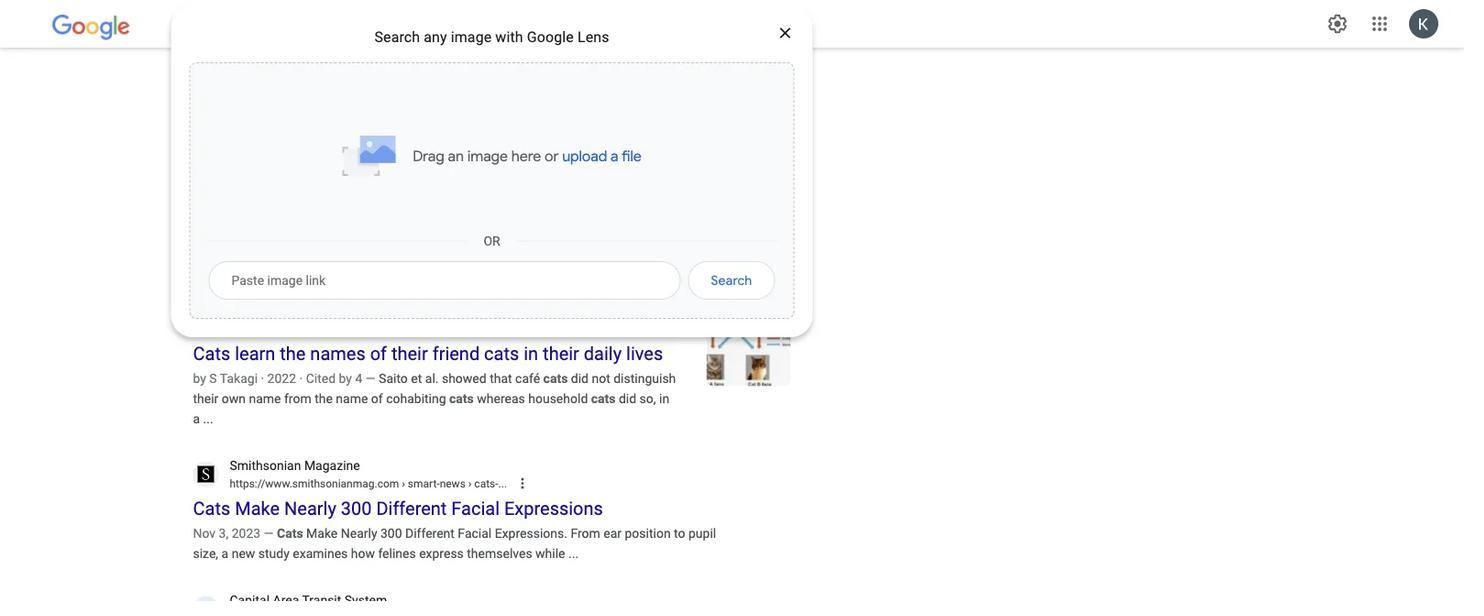 Task type: vqa. For each thing, say whether or not it's contained in the screenshot.
the rightmost Name
yes



Task type: locate. For each thing, give the bounding box(es) containing it.
search
[[375, 28, 420, 45], [711, 273, 753, 289]]

friend
[[433, 344, 480, 365]]

0 horizontal spatial 300
[[341, 499, 372, 520]]

0 horizontal spatial —
[[264, 527, 274, 542]]

0 vertical spatial to
[[331, 237, 342, 252]]

cats up s
[[193, 344, 230, 365]]

|
[[235, 209, 239, 231]]

› left the the-
[[449, 54, 452, 67]]

of down scientific
[[370, 344, 387, 365]]

their left daily
[[543, 344, 580, 365]]

1 horizontal spatial their
[[392, 344, 428, 365]]

cats up '1960s, ...'
[[592, 237, 617, 252]]

new
[[232, 547, 255, 562]]

did so, in a ...
[[193, 392, 670, 427]]

did inside did so, in a ...
[[619, 392, 637, 407]]

a
[[611, 147, 619, 165], [222, 547, 229, 562]]

0 horizontal spatial name
[[249, 392, 281, 407]]

0 vertical spatial began
[[278, 123, 314, 138]]

cats up nov
[[193, 499, 230, 520]]

2 vertical spatial of
[[371, 392, 383, 407]]

own
[[222, 392, 246, 407]]

did inside "did not distinguish their own name from the name of cohabiting"
[[571, 372, 589, 387]]

none text field containing https://www.smithsonianmag.com
[[230, 476, 507, 493]]

began down the evolution of house cats
[[278, 123, 314, 138]]

name down 2022
[[249, 392, 281, 407]]

·
[[222, 237, 226, 252], [626, 237, 629, 252], [224, 257, 227, 272], [261, 372, 264, 387], [299, 372, 303, 387]]

image
[[451, 28, 492, 45], [467, 147, 508, 165]]

names
[[310, 344, 366, 365]]

a ...
[[193, 412, 213, 427]]

did left so,
[[619, 392, 637, 407]]

cats up study
[[277, 527, 303, 542]]

cats for cats | lifeandstyle
[[193, 209, 230, 231]]

of down https://www.scientificamerican.com
[[308, 74, 325, 96]]

to right pet
[[331, 237, 342, 252]]

facial down cats-
[[452, 499, 500, 520]]

Paste image link field
[[209, 261, 681, 300]]

›
[[410, 54, 413, 67], [449, 54, 452, 67], [351, 323, 354, 336], [442, 323, 445, 336], [402, 478, 405, 491], [469, 478, 472, 491]]

0 vertical spatial search
[[375, 28, 420, 45]]

a left file
[[611, 147, 619, 165]]

› left scientific
[[351, 323, 354, 336]]

1 vertical spatial facial
[[458, 527, 492, 542]]

here
[[512, 147, 541, 165]]

1 by from the left
[[193, 372, 206, 387]]

cited
[[306, 372, 336, 387]]

· right 2022
[[299, 372, 303, 387]]

cats up diary
[[193, 237, 219, 252]]

by left s
[[193, 372, 206, 387]]

jun 1, 2009 domestication began in the fertile crescent, perhaps around 10,000 years ago ...
[[193, 102, 650, 138]]

· right diary
[[224, 257, 227, 272]]

1 vertical spatial 300
[[381, 527, 402, 542]]

0 horizontal spatial their
[[193, 392, 219, 407]]

0 horizontal spatial did
[[571, 372, 589, 387]]

1960s, ...
[[543, 257, 595, 272]]

2023
[[232, 527, 261, 542]]

by left 4
[[339, 372, 352, 387]]

nature journal › scientific reports › articles
[[230, 304, 484, 336]]

1,
[[218, 102, 227, 118]]

search any image with google lens
[[375, 28, 609, 45]]

themselves
[[467, 547, 533, 562]]

· right ?
[[626, 237, 629, 252]]

began down cats · from beloved pet to biodiversity villain: what now for australia's cats
[[392, 257, 427, 272]]

the
[[330, 123, 348, 138], [522, 257, 540, 272], [280, 344, 306, 365], [315, 392, 333, 407]]

articles
[[448, 323, 484, 336]]

0 horizontal spatial make
[[235, 499, 280, 520]]

none search field containing drag an image here or
[[0, 0, 813, 338]]

around
[[496, 123, 536, 138]]

image down perhaps
[[467, 147, 508, 165]]

of
[[308, 74, 325, 96], [370, 344, 387, 365], [371, 392, 383, 407]]

1 vertical spatial search
[[711, 273, 753, 289]]

their up a ...
[[193, 392, 219, 407]]

different down smart-
[[376, 499, 447, 520]]

— up study
[[264, 527, 274, 542]]

their up "et"
[[392, 344, 428, 365]]

nearly inside make nearly 300 different facial expressions. from ear position to pupil size, a new study examines how felines express themselves while ...
[[341, 527, 377, 542]]

beloved
[[262, 237, 306, 252]]

https://www.smithsonianmag.com
[[230, 478, 399, 491]]

1 horizontal spatial nearly
[[341, 527, 377, 542]]

in down the evolution of house cats
[[317, 123, 327, 138]]

article
[[416, 54, 446, 67]]

0 horizontal spatial nearly
[[284, 499, 336, 520]]

make up 2023
[[235, 499, 280, 520]]

cats left | in the left of the page
[[193, 209, 230, 231]]

0 vertical spatial a
[[611, 147, 619, 165]]

0 vertical spatial image
[[451, 28, 492, 45]]

0 vertical spatial from
[[229, 237, 259, 252]]

position
[[625, 527, 671, 542]]

jun
[[193, 102, 214, 118]]

1 horizontal spatial from
[[571, 527, 601, 542]]

0 horizontal spatial began
[[278, 123, 314, 138]]

None search field
[[0, 0, 813, 338]]

1 vertical spatial make
[[306, 527, 338, 542]]

expressions
[[504, 499, 603, 520]]

express
[[419, 547, 464, 562]]

1 vertical spatial a
[[222, 547, 229, 562]]

café
[[516, 372, 540, 387]]

nov 3, 2023 —
[[193, 527, 277, 542]]

news
[[440, 478, 466, 491]]

cats
[[592, 237, 617, 252], [364, 257, 389, 272], [484, 344, 519, 365], [544, 372, 568, 387], [449, 392, 474, 407], [591, 392, 616, 407]]

1 vertical spatial nearly
[[341, 527, 377, 542]]

villain:
[[414, 237, 450, 252]]

different inside make nearly 300 different facial expressions. from ear position to pupil size, a new study examines how felines express themselves while ...
[[405, 527, 455, 542]]

1 horizontal spatial search
[[711, 273, 753, 289]]

make
[[235, 499, 280, 520], [306, 527, 338, 542]]

image up the the-
[[451, 28, 492, 45]]

years
[[581, 123, 612, 138]]

takagi
[[220, 372, 258, 387]]

1 vertical spatial began
[[392, 257, 427, 272]]

nature
[[230, 304, 268, 319]]

the
[[193, 74, 224, 96]]

now
[[484, 237, 508, 252]]

1 horizontal spatial —
[[366, 372, 376, 387]]

al.
[[425, 372, 439, 387]]

magazine
[[304, 459, 360, 474]]

search button
[[688, 261, 776, 300]]

cats learn the names of their friend cats in their daily lives
[[193, 344, 663, 365]]

image for here
[[467, 147, 508, 165]]

cats down biodiversity
[[364, 257, 389, 272]]

biodiversity
[[346, 237, 411, 252]]

the down cited on the bottom left
[[315, 392, 333, 407]]

0 horizontal spatial search
[[375, 28, 420, 45]]

https://www.scientificamerican.com
[[230, 54, 407, 67]]

the left fertile
[[330, 123, 348, 138]]

0 horizontal spatial by
[[193, 372, 206, 387]]

cats for cats learn the names of their friend cats in their daily lives
[[193, 344, 230, 365]]

began
[[278, 123, 314, 138], [392, 257, 427, 272]]

1 vertical spatial image
[[467, 147, 508, 165]]

› right reports
[[442, 323, 445, 336]]

› left 'article'
[[410, 54, 413, 67]]

1 name from the left
[[249, 392, 281, 407]]

from up wildcats
[[229, 237, 259, 252]]

0 vertical spatial —
[[366, 372, 376, 387]]

300 inside make nearly 300 different facial expressions. from ear position to pupil size, a new study examines how felines express themselves while ...
[[381, 527, 402, 542]]

0 vertical spatial of
[[308, 74, 325, 96]]

300 up felines
[[381, 527, 402, 542]]

1 horizontal spatial to
[[674, 527, 686, 542]]

from left 'ear'
[[571, 527, 601, 542]]

300 down smithsonian magazine https://www.smithsonianmag.com › smart-news › cats-...
[[341, 499, 372, 520]]

0 vertical spatial facial
[[452, 499, 500, 520]]

0 vertical spatial 300
[[341, 499, 372, 520]]

cats from www.theguardian.com image
[[707, 168, 791, 253]]

1 horizontal spatial by
[[339, 372, 352, 387]]

household
[[529, 392, 588, 407]]

the-
[[455, 54, 473, 67]]

so,
[[640, 392, 656, 407]]

1 horizontal spatial did
[[619, 392, 637, 407]]

search inside button
[[711, 273, 753, 289]]

› article › the-tami... text field
[[407, 54, 504, 67]]

facial up themselves
[[458, 527, 492, 542]]

the down for
[[522, 257, 540, 272]]

domestic
[[308, 257, 361, 272]]

from
[[229, 237, 259, 252], [571, 527, 601, 542]]

cats for cats · from beloved pet to biodiversity villain: what now for australia's cats
[[193, 237, 219, 252]]

0 vertical spatial make
[[235, 499, 280, 520]]

fertile
[[351, 123, 387, 138]]

search left any
[[375, 28, 420, 45]]

or
[[484, 233, 500, 249]]

None text field
[[230, 476, 507, 493]]

with
[[496, 28, 523, 45]]

nearly up how
[[341, 527, 377, 542]]

nearly down https://www.smithsonianmag.com
[[284, 499, 336, 520]]

facial
[[452, 499, 500, 520], [458, 527, 492, 542]]

to left pupil
[[674, 527, 686, 542]]

1 vertical spatial different
[[405, 527, 455, 542]]

of inside "did not distinguish their own name from the name of cohabiting"
[[371, 392, 383, 407]]

1 vertical spatial to
[[674, 527, 686, 542]]

cats
[[387, 74, 424, 96], [193, 209, 230, 231], [193, 237, 219, 252], [193, 344, 230, 365], [193, 499, 230, 520], [277, 527, 303, 542]]

interbreeding
[[430, 257, 506, 272]]

› scientific reports › articles text field
[[230, 321, 484, 338], [348, 323, 484, 336]]

cats down 'article'
[[387, 74, 424, 96]]

their
[[392, 344, 428, 365], [543, 344, 580, 365], [193, 392, 219, 407]]

4
[[355, 372, 363, 387]]

pupil
[[689, 527, 717, 542]]

0 vertical spatial did
[[571, 372, 589, 387]]

search for search
[[711, 273, 753, 289]]

image for with
[[451, 28, 492, 45]]

whereas
[[477, 392, 525, 407]]

· down cats | lifeandstyle
[[222, 237, 226, 252]]

of down saito
[[371, 392, 383, 407]]

cats up that
[[484, 344, 519, 365]]

1 horizontal spatial 300
[[381, 527, 402, 542]]

a inside make nearly 300 different facial expressions. from ear position to pupil size, a new study examines how felines express themselves while ...
[[222, 547, 229, 562]]

in right so,
[[659, 392, 670, 407]]

did left not
[[571, 372, 589, 387]]

cats for cats
[[277, 527, 303, 542]]

› scientific reports › articles text field up names at left
[[230, 321, 484, 338]]

the up by s takagi · 2022 · cited by 4 — at bottom left
[[280, 344, 306, 365]]

1 vertical spatial did
[[619, 392, 637, 407]]

name down 4
[[336, 392, 368, 407]]

in inside did so, in a ...
[[659, 392, 670, 407]]

None text field
[[230, 52, 504, 68]]

search up cats from www.nature.com image
[[711, 273, 753, 289]]

different up "express"
[[405, 527, 455, 542]]

300
[[341, 499, 372, 520], [381, 527, 402, 542]]

1 vertical spatial from
[[571, 527, 601, 542]]

make up examines at the left bottom of the page
[[306, 527, 338, 542]]

a left new
[[222, 547, 229, 562]]

1 horizontal spatial began
[[392, 257, 427, 272]]

nov
[[193, 527, 216, 542]]

0 horizontal spatial a
[[222, 547, 229, 562]]

1 horizontal spatial make
[[306, 527, 338, 542]]

— right 4
[[366, 372, 376, 387]]

1 horizontal spatial name
[[336, 392, 368, 407]]



Task type: describe. For each thing, give the bounding box(es) containing it.
cats · from beloved pet to biodiversity villain: what now for australia's cats
[[193, 237, 617, 252]]

an
[[448, 147, 464, 165]]

facial inside make nearly 300 different facial expressions. from ear position to pupil size, a new study examines how felines express themselves while ...
[[458, 527, 492, 542]]

upload a file button
[[562, 147, 642, 165]]

drag an image here or upload a file
[[413, 147, 642, 165]]

cats began interbreeding in the 1960s, ...
[[364, 257, 595, 272]]

make nearly 300 different facial expressions. from ear position to pupil size, a new study examines how felines express themselves while ...
[[193, 527, 717, 562]]

domestication
[[193, 123, 275, 138]]

crescent,
[[390, 123, 443, 138]]

2 by from the left
[[339, 372, 352, 387]]

what
[[453, 237, 481, 252]]

lens
[[578, 28, 609, 45]]

· left 2022
[[261, 372, 264, 387]]

lifeandstyle
[[244, 209, 343, 231]]

google
[[527, 28, 574, 45]]

did for not
[[571, 372, 589, 387]]

their inside "did not distinguish their own name from the name of cohabiting"
[[193, 392, 219, 407]]

cats | lifeandstyle
[[193, 209, 343, 231]]

search for search any image with google lens
[[375, 28, 420, 45]]

did not distinguish their own name from the name of cohabiting
[[193, 372, 676, 407]]

in up café
[[524, 344, 539, 365]]

0 vertical spatial different
[[376, 499, 447, 520]]

journal
[[271, 304, 314, 319]]

smithsonian magazine https://www.smithsonianmag.com › smart-news › cats-...
[[230, 459, 507, 491]]

lives
[[627, 344, 663, 365]]

house
[[329, 74, 382, 96]]

cats from www.nature.com image
[[707, 303, 791, 387]]

› left cats-
[[469, 478, 472, 491]]

? · gaza diary · wildcats and domestic
[[193, 237, 662, 272]]

› left smart-
[[402, 478, 405, 491]]

gaza
[[633, 237, 662, 252]]

2022
[[267, 372, 296, 387]]

et
[[411, 372, 422, 387]]

and
[[283, 257, 305, 272]]

cats make nearly 300 different facial expressions
[[193, 499, 603, 520]]

0 horizontal spatial to
[[331, 237, 342, 252]]

diary
[[193, 257, 221, 272]]

in inside the jun 1, 2009 domestication began in the fertile crescent, perhaps around 10,000 years ago ...
[[317, 123, 327, 138]]

perhaps
[[447, 123, 493, 138]]

saito
[[379, 372, 408, 387]]

that
[[490, 372, 512, 387]]

smithsonian
[[230, 459, 301, 474]]

in down for
[[509, 257, 519, 272]]

smart-
[[408, 478, 440, 491]]

google image
[[52, 15, 131, 40]]

expressions.
[[495, 527, 568, 542]]

learn
[[235, 344, 275, 365]]

the evolution of house cats
[[193, 74, 424, 96]]

file
[[622, 147, 642, 165]]

saito et al. showed that café cats
[[379, 372, 568, 387]]

https://www.scientificamerican.com › article › the-tami...
[[230, 54, 504, 67]]

showed
[[442, 372, 487, 387]]

0 vertical spatial nearly
[[284, 499, 336, 520]]

cats from www.scientificamerican.com image
[[707, 34, 791, 118]]

drag
[[413, 147, 445, 165]]

1 vertical spatial —
[[264, 527, 274, 542]]

cats down showed on the bottom left of page
[[449, 392, 474, 407]]

0 horizontal spatial from
[[229, 237, 259, 252]]

how
[[351, 547, 375, 562]]

from inside make nearly 300 different facial expressions. from ear position to pupil size, a new study examines how felines express themselves while ...
[[571, 527, 601, 542]]

reports
[[404, 323, 439, 336]]

cats up household
[[544, 372, 568, 387]]

the inside "did not distinguish their own name from the name of cohabiting"
[[315, 392, 333, 407]]

not
[[592, 372, 611, 387]]

size,
[[193, 547, 218, 562]]

began inside the jun 1, 2009 domestication began in the fertile crescent, perhaps around 10,000 years ago ...
[[278, 123, 314, 138]]

to inside make nearly 300 different facial expressions. from ear position to pupil size, a new study examines how felines express themselves while ...
[[674, 527, 686, 542]]

evolution
[[228, 74, 303, 96]]

2 horizontal spatial their
[[543, 344, 580, 365]]

for
[[511, 237, 528, 252]]

cats | lifeandstyle link
[[193, 168, 470, 232]]

scientific
[[357, 323, 401, 336]]

pet
[[310, 237, 328, 252]]

2 name from the left
[[336, 392, 368, 407]]

1 horizontal spatial a
[[611, 147, 619, 165]]

cohabiting
[[386, 392, 446, 407]]

by s takagi · 2022 · cited by 4 —
[[193, 372, 379, 387]]

the inside the jun 1, 2009 domestication began in the fertile crescent, perhaps around 10,000 years ago ...
[[330, 123, 348, 138]]

1 vertical spatial of
[[370, 344, 387, 365]]

wildcats
[[231, 257, 280, 272]]

...
[[499, 478, 507, 491]]

2009
[[230, 102, 259, 118]]

study
[[258, 547, 290, 562]]

cats for cats make nearly 300 different facial expressions
[[193, 499, 230, 520]]

daily
[[584, 344, 622, 365]]

3,
[[219, 527, 229, 542]]

none text field containing https://www.scientificamerican.com
[[230, 52, 504, 68]]

ago ...
[[615, 123, 650, 138]]

while ...
[[536, 547, 579, 562]]

make inside make nearly 300 different facial expressions. from ear position to pupil size, a new study examines how felines express themselves while ...
[[306, 527, 338, 542]]

examines
[[293, 547, 348, 562]]

australia's
[[531, 237, 589, 252]]

upload
[[562, 147, 608, 165]]

did for so,
[[619, 392, 637, 407]]

felines
[[378, 547, 416, 562]]

cats-
[[475, 478, 499, 491]]

› smart-news › cats-... text field
[[399, 478, 507, 491]]

or
[[545, 147, 559, 165]]

tami...
[[473, 54, 504, 67]]

cats down not
[[591, 392, 616, 407]]

distinguish
[[614, 372, 676, 387]]

› scientific reports › articles text field up cats learn the names of their friend cats in their daily lives
[[348, 323, 484, 336]]



